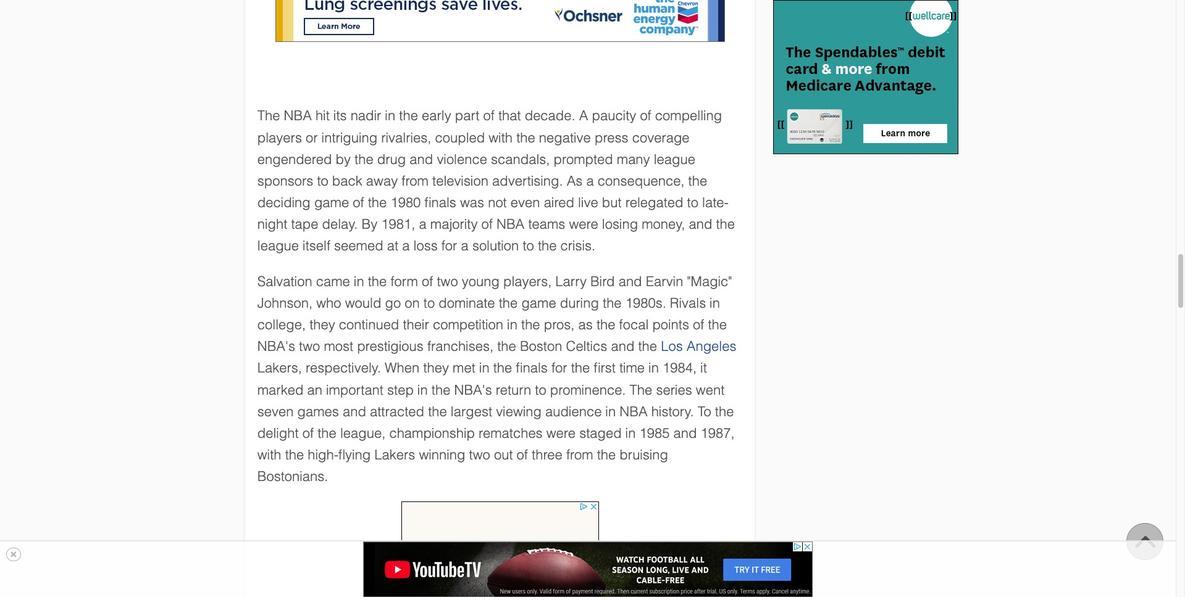 Task type: vqa. For each thing, say whether or not it's contained in the screenshot.
"November"
no



Task type: describe. For each thing, give the bounding box(es) containing it.
1985
[[640, 426, 670, 442]]

three
[[532, 448, 563, 463]]

the up high-
[[318, 426, 337, 442]]

the down bird
[[603, 296, 622, 311]]

first
[[594, 361, 616, 376]]

the up would
[[368, 274, 387, 289]]

in right time
[[649, 361, 659, 376]]

scandals,
[[491, 152, 550, 167]]

the down away
[[368, 195, 387, 211]]

1980
[[391, 195, 421, 211]]

the right as
[[597, 318, 616, 333]]

paucity
[[592, 108, 636, 124]]

most
[[324, 339, 353, 355]]

1 vertical spatial two
[[299, 339, 320, 355]]

players,
[[503, 274, 552, 289]]

during
[[560, 296, 599, 311]]

in right competition
[[507, 318, 518, 333]]

game inside the nba hit its nadir in the early part of that decade. a paucity of compelling players or intriguing rivalries, coupled with the negative press coverage engendered by the drug and violence scandals, prompted many league sponsors to back away from television advertising. as a consequence, the deciding game of the 1980 finals was not even aired live but relegated to late- night tape delay. by 1981, a majority of nba teams were losing money, and the league itself seemed at a loss for a solution to the crisis.
[[314, 195, 349, 211]]

advertising.
[[492, 174, 563, 189]]

by
[[362, 217, 378, 232]]

the up angeles
[[708, 318, 727, 333]]

the down staged
[[597, 448, 616, 463]]

live
[[578, 195, 598, 211]]

salvation came in the form of two young players, larry bird and earvin "magic" johnson, who would go on to dominate the game during the 1980s. rivals in college, they continued their competition in the pros, as the focal points of the nba's two most prestigious franchises, the boston celtics and the
[[257, 274, 732, 355]]

solution
[[473, 239, 519, 254]]

bruising
[[620, 448, 668, 463]]

in inside the nba hit its nadir in the early part of that decade. a paucity of compelling players or intriguing rivalries, coupled with the negative press coverage engendered by the drug and violence scandals, prompted many league sponsors to back away from television advertising. as a consequence, the deciding game of the 1980 finals was not even aired live but relegated to late- night tape delay. by 1981, a majority of nba teams were losing money, and the league itself seemed at a loss for a solution to the crisis.
[[385, 108, 395, 124]]

crisis.
[[561, 239, 596, 254]]

deciding
[[257, 195, 311, 211]]

staged
[[580, 426, 622, 442]]

"magic"
[[687, 274, 732, 289]]

sponsors
[[257, 174, 313, 189]]

college,
[[257, 318, 306, 333]]

the right by
[[355, 152, 374, 167]]

out
[[494, 448, 513, 463]]

prestigious
[[357, 339, 424, 355]]

even
[[511, 195, 540, 211]]

seven
[[257, 404, 294, 420]]

by
[[336, 152, 351, 167]]

bird
[[591, 274, 615, 289]]

1987,
[[701, 426, 735, 442]]

finals inside the nba hit its nadir in the early part of that decade. a paucity of compelling players or intriguing rivalries, coupled with the negative press coverage engendered by the drug and violence scandals, prompted many league sponsors to back away from television advertising. as a consequence, the deciding game of the 1980 finals was not even aired live but relegated to late- night tape delay. by 1981, a majority of nba teams were losing money, and the league itself seemed at a loss for a solution to the crisis.
[[425, 195, 456, 211]]

to inside lakers, respectively. when they met in the finals for the first time in 1984, it marked an important step in the nba's return to prominence. the series went seven games and attracted the largest viewing audience in nba history. to the delight of the league, championship rematches were staged in 1985 and 1987, with the high-flying lakers winning two out of three from the bruising bostonians.
[[535, 383, 547, 398]]

the down teams
[[538, 239, 557, 254]]

to left back
[[317, 174, 328, 189]]

celtics
[[566, 339, 607, 355]]

viewing
[[496, 404, 542, 420]]

consequence,
[[598, 174, 685, 189]]

was
[[460, 195, 484, 211]]

the left los
[[638, 339, 657, 355]]

nba inside lakers, respectively. when they met in the finals for the first time in 1984, it marked an important step in the nba's return to prominence. the series went seven games and attracted the largest viewing audience in nba history. to the delight of the league, championship rematches were staged in 1985 and 1987, with the high-flying lakers winning two out of three from the bruising bostonians.
[[620, 404, 648, 420]]

of left that
[[483, 108, 495, 124]]

nadir
[[351, 108, 381, 124]]

marked
[[257, 383, 304, 398]]

back
[[332, 174, 362, 189]]

coverage
[[632, 130, 690, 145]]

lakers,
[[257, 361, 302, 376]]

with inside the nba hit its nadir in the early part of that decade. a paucity of compelling players or intriguing rivalries, coupled with the negative press coverage engendered by the drug and violence scandals, prompted many league sponsors to back away from television advertising. as a consequence, the deciding game of the 1980 finals was not even aired live but relegated to late- night tape delay. by 1981, a majority of nba teams were losing money, and the league itself seemed at a loss for a solution to the crisis.
[[489, 130, 513, 145]]

television
[[432, 174, 489, 189]]

or
[[306, 130, 318, 145]]

the up scandals,
[[517, 130, 535, 145]]

met
[[453, 361, 476, 376]]

1 vertical spatial nba
[[497, 217, 525, 232]]

an
[[307, 383, 322, 398]]

league,
[[340, 426, 386, 442]]

in right met
[[479, 361, 490, 376]]

to
[[698, 404, 711, 420]]

of down games
[[303, 426, 314, 442]]

0 horizontal spatial league
[[257, 239, 299, 254]]

that
[[498, 108, 521, 124]]

its
[[333, 108, 347, 124]]

they inside salvation came in the form of two young players, larry bird and earvin "magic" johnson, who would go on to dominate the game during the 1980s. rivals in college, they continued their competition in the pros, as the focal points of the nba's two most prestigious franchises, the boston celtics and the
[[310, 318, 335, 333]]

rematches
[[479, 426, 543, 442]]

focal
[[619, 318, 649, 333]]

early
[[422, 108, 451, 124]]

dominate
[[439, 296, 495, 311]]

delight
[[257, 426, 299, 442]]

the down players,
[[499, 296, 518, 311]]

respectively.
[[306, 361, 381, 376]]

at
[[387, 239, 398, 254]]

bostonians.
[[257, 470, 328, 485]]

press
[[595, 130, 629, 145]]

important
[[326, 383, 384, 398]]

the up championship
[[428, 404, 447, 420]]

to down teams
[[523, 239, 534, 254]]

violence
[[437, 152, 487, 167]]

their
[[403, 318, 429, 333]]

winning
[[419, 448, 465, 463]]

late-
[[702, 195, 729, 211]]

the right the step
[[432, 383, 451, 398]]

a
[[579, 108, 588, 124]]

a up loss
[[419, 217, 427, 232]]

hit
[[316, 108, 330, 124]]

lakers, respectively. when they met in the finals for the first time in 1984, it marked an important step in the nba's return to prominence. the series went seven games and attracted the largest viewing audience in nba history. to the delight of the league, championship rematches were staged in 1985 and 1987, with the high-flying lakers winning two out of three from the bruising bostonians.
[[257, 361, 735, 485]]

on
[[405, 296, 420, 311]]

in up staged
[[606, 404, 616, 420]]

franchises,
[[427, 339, 494, 355]]

losing
[[602, 217, 638, 232]]

the right to
[[715, 404, 734, 420]]

of right out
[[517, 448, 528, 463]]

nba's inside salvation came in the form of two young players, larry bird and earvin "magic" johnson, who would go on to dominate the game during the 1980s. rivals in college, they continued their competition in the pros, as the focal points of the nba's two most prestigious franchises, the boston celtics and the
[[257, 339, 295, 355]]

high-
[[308, 448, 339, 463]]

go
[[385, 296, 401, 311]]

intriguing
[[322, 130, 378, 145]]



Task type: locate. For each thing, give the bounding box(es) containing it.
and
[[410, 152, 433, 167], [689, 217, 712, 232], [619, 274, 642, 289], [611, 339, 635, 355], [343, 404, 366, 420], [674, 426, 697, 442]]

majority
[[430, 217, 478, 232]]

return
[[496, 383, 531, 398]]

in down "magic"
[[710, 296, 720, 311]]

history.
[[652, 404, 694, 420]]

los angeles
[[661, 339, 737, 355]]

0 vertical spatial they
[[310, 318, 335, 333]]

went
[[696, 383, 725, 398]]

flying
[[339, 448, 371, 463]]

1 horizontal spatial league
[[654, 152, 696, 167]]

1 vertical spatial with
[[257, 448, 281, 463]]

not
[[488, 195, 507, 211]]

1 horizontal spatial the
[[630, 383, 653, 398]]

earvin
[[646, 274, 683, 289]]

1 vertical spatial game
[[522, 296, 556, 311]]

1 horizontal spatial nba
[[497, 217, 525, 232]]

seemed
[[334, 239, 383, 254]]

in
[[385, 108, 395, 124], [354, 274, 364, 289], [710, 296, 720, 311], [507, 318, 518, 333], [479, 361, 490, 376], [649, 361, 659, 376], [417, 383, 428, 398], [606, 404, 616, 420], [625, 426, 636, 442]]

larry
[[556, 274, 587, 289]]

two inside lakers, respectively. when they met in the finals for the first time in 1984, it marked an important step in the nba's return to prominence. the series went seven games and attracted the largest viewing audience in nba history. to the delight of the league, championship rematches were staged in 1985 and 1987, with the high-flying lakers winning two out of three from the bruising bostonians.
[[469, 448, 490, 463]]

0 vertical spatial game
[[314, 195, 349, 211]]

teams
[[528, 217, 565, 232]]

aired
[[544, 195, 575, 211]]

and down late-
[[689, 217, 712, 232]]

of up by
[[353, 195, 364, 211]]

many
[[617, 152, 650, 167]]

the down the celtics
[[571, 361, 590, 376]]

from inside the nba hit its nadir in the early part of that decade. a paucity of compelling players or intriguing rivalries, coupled with the negative press coverage engendered by the drug and violence scandals, prompted many league sponsors to back away from television advertising. as a consequence, the deciding game of the 1980 finals was not even aired live but relegated to late- night tape delay. by 1981, a majority of nba teams were losing money, and the league itself seemed at a loss for a solution to the crisis.
[[402, 174, 429, 189]]

in right nadir
[[385, 108, 395, 124]]

0 vertical spatial finals
[[425, 195, 456, 211]]

1 vertical spatial the
[[630, 383, 653, 398]]

1 horizontal spatial finals
[[516, 361, 548, 376]]

0 vertical spatial league
[[654, 152, 696, 167]]

the inside lakers, respectively. when they met in the finals for the first time in 1984, it marked an important step in the nba's return to prominence. the series went seven games and attracted the largest viewing audience in nba history. to the delight of the league, championship rematches were staged in 1985 and 1987, with the high-flying lakers winning two out of three from the bruising bostonians.
[[630, 383, 653, 398]]

in left 1985
[[625, 426, 636, 442]]

were
[[569, 217, 598, 232], [547, 426, 576, 442]]

the
[[257, 108, 280, 124], [630, 383, 653, 398]]

1 vertical spatial were
[[547, 426, 576, 442]]

1 vertical spatial nba's
[[454, 383, 492, 398]]

from up 1980 on the left
[[402, 174, 429, 189]]

and up time
[[611, 339, 635, 355]]

rivalries,
[[381, 130, 431, 145]]

0 vertical spatial two
[[437, 274, 458, 289]]

as
[[579, 318, 593, 333]]

0 vertical spatial from
[[402, 174, 429, 189]]

with inside lakers, respectively. when they met in the finals for the first time in 1984, it marked an important step in the nba's return to prominence. the series went seven games and attracted the largest viewing audience in nba history. to the delight of the league, championship rematches were staged in 1985 and 1987, with the high-flying lakers winning two out of three from the bruising bostonians.
[[257, 448, 281, 463]]

1 horizontal spatial nba's
[[454, 383, 492, 398]]

game inside salvation came in the form of two young players, larry bird and earvin "magic" johnson, who would go on to dominate the game during the 1980s. rivals in college, they continued their competition in the pros, as the focal points of the nba's two most prestigious franchises, the boston celtics and the
[[522, 296, 556, 311]]

0 horizontal spatial game
[[314, 195, 349, 211]]

to right "on"
[[424, 296, 435, 311]]

the nba hit its nadir in the early part of that decade. a paucity of compelling players or intriguing rivalries, coupled with the negative press coverage engendered by the drug and violence scandals, prompted many league sponsors to back away from television advertising. as a consequence, the deciding game of the 1980 finals was not even aired live but relegated to late- night tape delay. by 1981, a majority of nba teams were losing money, and the league itself seemed at a loss for a solution to the crisis.
[[257, 108, 735, 254]]

0 horizontal spatial two
[[299, 339, 320, 355]]

×
[[10, 549, 17, 562]]

los
[[661, 339, 683, 355]]

the up players
[[257, 108, 280, 124]]

for down boston
[[552, 361, 567, 376]]

0 horizontal spatial they
[[310, 318, 335, 333]]

of up los angeles link
[[693, 318, 704, 333]]

were down audience
[[547, 426, 576, 442]]

nba's inside lakers, respectively. when they met in the finals for the first time in 1984, it marked an important step in the nba's return to prominence. the series went seven games and attracted the largest viewing audience in nba history. to the delight of the league, championship rematches were staged in 1985 and 1987, with the high-flying lakers winning two out of three from the bruising bostonians.
[[454, 383, 492, 398]]

1 vertical spatial they
[[423, 361, 449, 376]]

relegated
[[626, 195, 684, 211]]

0 vertical spatial were
[[569, 217, 598, 232]]

2 vertical spatial two
[[469, 448, 490, 463]]

1 vertical spatial finals
[[516, 361, 548, 376]]

they left met
[[423, 361, 449, 376]]

were down live
[[569, 217, 598, 232]]

they inside lakers, respectively. when they met in the finals for the first time in 1984, it marked an important step in the nba's return to prominence. the series went seven games and attracted the largest viewing audience in nba history. to the delight of the league, championship rematches were staged in 1985 and 1987, with the high-flying lakers winning two out of three from the bruising bostonians.
[[423, 361, 449, 376]]

and up 1980s.
[[619, 274, 642, 289]]

points
[[653, 318, 689, 333]]

prominence.
[[550, 383, 626, 398]]

2 horizontal spatial nba
[[620, 404, 648, 420]]

the down late-
[[716, 217, 735, 232]]

they down who
[[310, 318, 335, 333]]

coupled
[[435, 130, 485, 145]]

part
[[455, 108, 480, 124]]

0 vertical spatial with
[[489, 130, 513, 145]]

two left most
[[299, 339, 320, 355]]

0 horizontal spatial nba's
[[257, 339, 295, 355]]

tape
[[291, 217, 318, 232]]

of
[[483, 108, 495, 124], [640, 108, 652, 124], [353, 195, 364, 211], [482, 217, 493, 232], [422, 274, 433, 289], [693, 318, 704, 333], [303, 426, 314, 442], [517, 448, 528, 463]]

the up late-
[[689, 174, 707, 189]]

loss
[[414, 239, 438, 254]]

of right form
[[422, 274, 433, 289]]

the up boston
[[521, 318, 540, 333]]

negative
[[539, 130, 591, 145]]

finals down boston
[[516, 361, 548, 376]]

the left boston
[[497, 339, 516, 355]]

time
[[620, 361, 645, 376]]

0 horizontal spatial finals
[[425, 195, 456, 211]]

attracted
[[370, 404, 424, 420]]

0 vertical spatial nba
[[284, 108, 312, 124]]

1 horizontal spatial two
[[437, 274, 458, 289]]

game
[[314, 195, 349, 211], [522, 296, 556, 311]]

rivals
[[670, 296, 706, 311]]

to left late-
[[687, 195, 699, 211]]

for inside lakers, respectively. when they met in the finals for the first time in 1984, it marked an important step in the nba's return to prominence. the series went seven games and attracted the largest viewing audience in nba history. to the delight of the league, championship rematches were staged in 1985 and 1987, with the high-flying lakers winning two out of three from the bruising bostonians.
[[552, 361, 567, 376]]

games
[[298, 404, 339, 420]]

0 vertical spatial the
[[257, 108, 280, 124]]

with down that
[[489, 130, 513, 145]]

who
[[316, 296, 341, 311]]

with
[[489, 130, 513, 145], [257, 448, 281, 463]]

of up solution
[[482, 217, 493, 232]]

with down delight
[[257, 448, 281, 463]]

lakers
[[375, 448, 415, 463]]

of up coverage
[[640, 108, 652, 124]]

in up would
[[354, 274, 364, 289]]

from down staged
[[566, 448, 593, 463]]

form
[[391, 274, 418, 289]]

nba's up largest
[[454, 383, 492, 398]]

and down the important
[[343, 404, 366, 420]]

to inside salvation came in the form of two young players, larry bird and earvin "magic" johnson, who would go on to dominate the game during the 1980s. rivals in college, they continued their competition in the pros, as the focal points of the nba's two most prestigious franchises, the boston celtics and the
[[424, 296, 435, 311]]

the inside the nba hit its nadir in the early part of that decade. a paucity of compelling players or intriguing rivalries, coupled with the negative press coverage engendered by the drug and violence scandals, prompted many league sponsors to back away from television advertising. as a consequence, the deciding game of the 1980 finals was not even aired live but relegated to late- night tape delay. by 1981, a majority of nba teams were losing money, and the league itself seemed at a loss for a solution to the crisis.
[[257, 108, 280, 124]]

were inside the nba hit its nadir in the early part of that decade. a paucity of compelling players or intriguing rivalries, coupled with the negative press coverage engendered by the drug and violence scandals, prompted many league sponsors to back away from television advertising. as a consequence, the deciding game of the 1980 finals was not even aired live but relegated to late- night tape delay. by 1981, a majority of nba teams were losing money, and the league itself seemed at a loss for a solution to the crisis.
[[569, 217, 598, 232]]

nba left hit
[[284, 108, 312, 124]]

the up bostonians.
[[285, 448, 304, 463]]

the up rivalries,
[[399, 108, 418, 124]]

league down night
[[257, 239, 299, 254]]

as
[[567, 174, 583, 189]]

2 horizontal spatial two
[[469, 448, 490, 463]]

series
[[656, 383, 692, 398]]

in right the step
[[417, 383, 428, 398]]

2 vertical spatial nba
[[620, 404, 648, 420]]

championship
[[389, 426, 475, 442]]

1 horizontal spatial for
[[552, 361, 567, 376]]

league down coverage
[[654, 152, 696, 167]]

los angeles link
[[661, 339, 737, 355]]

and down rivalries,
[[410, 152, 433, 167]]

the up return
[[493, 361, 512, 376]]

players
[[257, 130, 302, 145]]

finals inside lakers, respectively. when they met in the finals for the first time in 1984, it marked an important step in the nba's return to prominence. the series went seven games and attracted the largest viewing audience in nba history. to the delight of the league, championship rematches were staged in 1985 and 1987, with the high-flying lakers winning two out of three from the bruising bostonians.
[[516, 361, 548, 376]]

0 horizontal spatial with
[[257, 448, 281, 463]]

largest
[[451, 404, 492, 420]]

nba's up lakers,
[[257, 339, 295, 355]]

to right return
[[535, 383, 547, 398]]

0 vertical spatial for
[[442, 239, 457, 254]]

1 vertical spatial for
[[552, 361, 567, 376]]

1 horizontal spatial game
[[522, 296, 556, 311]]

two
[[437, 274, 458, 289], [299, 339, 320, 355], [469, 448, 490, 463]]

a right as
[[587, 174, 594, 189]]

game down players,
[[522, 296, 556, 311]]

from inside lakers, respectively. when they met in the finals for the first time in 1984, it marked an important step in the nba's return to prominence. the series went seven games and attracted the largest viewing audience in nba history. to the delight of the league, championship rematches were staged in 1985 and 1987, with the high-flying lakers winning two out of three from the bruising bostonians.
[[566, 448, 593, 463]]

were inside lakers, respectively. when they met in the finals for the first time in 1984, it marked an important step in the nba's return to prominence. the series went seven games and attracted the largest viewing audience in nba history. to the delight of the league, championship rematches were staged in 1985 and 1987, with the high-flying lakers winning two out of three from the bruising bostonians.
[[547, 426, 576, 442]]

a
[[587, 174, 594, 189], [419, 217, 427, 232], [402, 239, 410, 254], [461, 239, 469, 254]]

boston
[[520, 339, 562, 355]]

the
[[399, 108, 418, 124], [517, 130, 535, 145], [355, 152, 374, 167], [689, 174, 707, 189], [368, 195, 387, 211], [716, 217, 735, 232], [538, 239, 557, 254], [368, 274, 387, 289], [499, 296, 518, 311], [603, 296, 622, 311], [521, 318, 540, 333], [597, 318, 616, 333], [708, 318, 727, 333], [497, 339, 516, 355], [638, 339, 657, 355], [493, 361, 512, 376], [571, 361, 590, 376], [432, 383, 451, 398], [428, 404, 447, 420], [715, 404, 734, 420], [318, 426, 337, 442], [285, 448, 304, 463], [597, 448, 616, 463]]

0 horizontal spatial the
[[257, 108, 280, 124]]

to
[[317, 174, 328, 189], [687, 195, 699, 211], [523, 239, 534, 254], [424, 296, 435, 311], [535, 383, 547, 398]]

game up delay.
[[314, 195, 349, 211]]

prompted
[[554, 152, 613, 167]]

decade.
[[525, 108, 576, 124]]

two up dominate
[[437, 274, 458, 289]]

it
[[701, 361, 707, 376]]

competition
[[433, 318, 504, 333]]

and down history.
[[674, 426, 697, 442]]

0 horizontal spatial from
[[402, 174, 429, 189]]

1 horizontal spatial from
[[566, 448, 593, 463]]

advertisement region
[[275, 0, 725, 42], [773, 0, 959, 154], [401, 502, 599, 598], [363, 542, 813, 598]]

1 horizontal spatial they
[[423, 361, 449, 376]]

1 horizontal spatial with
[[489, 130, 513, 145]]

pros,
[[544, 318, 575, 333]]

finals up majority on the left of the page
[[425, 195, 456, 211]]

step
[[387, 383, 414, 398]]

0 horizontal spatial for
[[442, 239, 457, 254]]

1981,
[[381, 217, 415, 232]]

two left out
[[469, 448, 490, 463]]

a right at
[[402, 239, 410, 254]]

night
[[257, 217, 287, 232]]

johnson,
[[257, 296, 313, 311]]

young
[[462, 274, 500, 289]]

for inside the nba hit its nadir in the early part of that decade. a paucity of compelling players or intriguing rivalries, coupled with the negative press coverage engendered by the drug and violence scandals, prompted many league sponsors to back away from television advertising. as a consequence, the deciding game of the 1980 finals was not even aired live but relegated to late- night tape delay. by 1981, a majority of nba teams were losing money, and the league itself seemed at a loss for a solution to the crisis.
[[442, 239, 457, 254]]

nba up 1985
[[620, 404, 648, 420]]

1980s.
[[626, 296, 666, 311]]

engendered
[[257, 152, 332, 167]]

nba down not
[[497, 217, 525, 232]]

delay.
[[322, 217, 358, 232]]

from
[[402, 174, 429, 189], [566, 448, 593, 463]]

1 vertical spatial from
[[566, 448, 593, 463]]

drug
[[377, 152, 406, 167]]

for down majority on the left of the page
[[442, 239, 457, 254]]

audience
[[546, 404, 602, 420]]

1 vertical spatial league
[[257, 239, 299, 254]]

salvation
[[257, 274, 312, 289]]

0 vertical spatial nba's
[[257, 339, 295, 355]]

a down majority on the left of the page
[[461, 239, 469, 254]]

the down time
[[630, 383, 653, 398]]

0 horizontal spatial nba
[[284, 108, 312, 124]]



